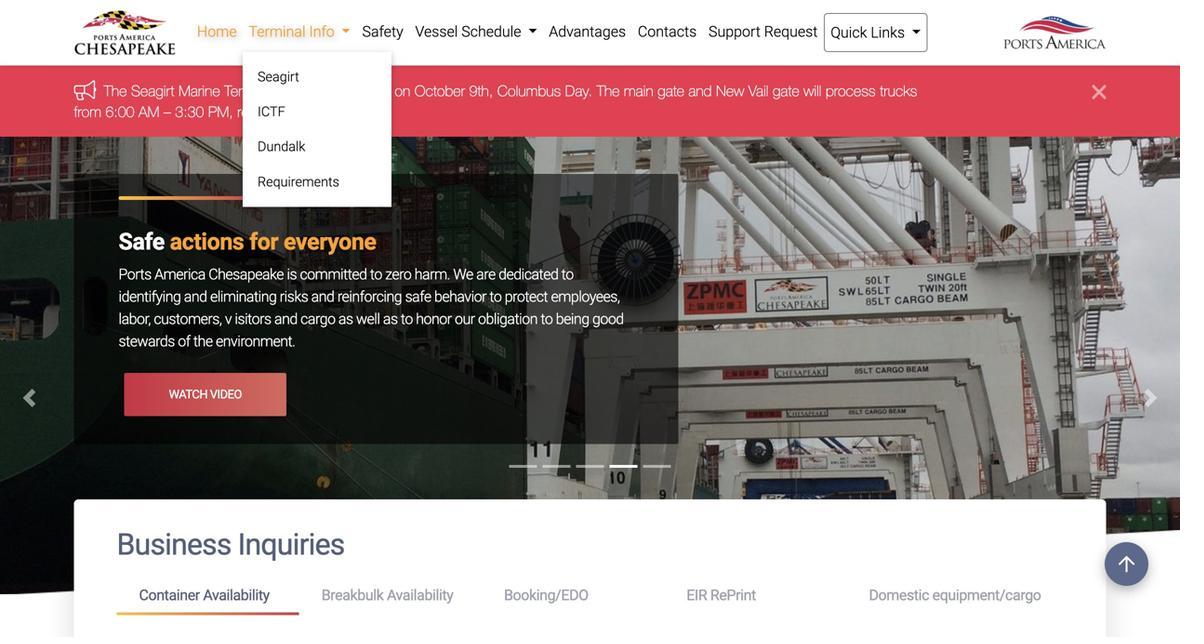 Task type: vqa. For each thing, say whether or not it's contained in the screenshot.
search icon on the right of the page
no



Task type: describe. For each thing, give the bounding box(es) containing it.
actions
[[170, 229, 244, 256]]

ictf
[[258, 104, 285, 120]]

ports america chesapeake is committed to zero harm. we are dedicated to identifying and                         eliminating risks and reinforcing safe behavior to protect employees, labor, customers, v                         isitors and cargo as well as to honor our obligation to being good stewards of the environment.
[[119, 266, 624, 350]]

pm,
[[208, 103, 233, 120]]

committed
[[300, 266, 367, 283]]

of
[[178, 333, 190, 350]]

isitors
[[235, 310, 271, 328]]

1 gate from the left
[[658, 82, 685, 99]]

equipment/cargo
[[933, 587, 1041, 604]]

employees,
[[551, 288, 620, 306]]

info
[[309, 23, 335, 40]]

video
[[210, 388, 242, 402]]

and inside the seagirt marine terminal gates will be open on october 9th, columbus day. the main gate and new vail gate will process trucks from 6:00 am – 3:30 pm, reefers included.
[[689, 82, 712, 99]]

customers,
[[154, 310, 222, 328]]

the seagirt marine terminal gates will be open on october 9th, columbus day. the main gate and new vail gate will process trucks from 6:00 am – 3:30 pm, reefers included.
[[74, 82, 918, 120]]

everyone
[[284, 229, 376, 256]]

for
[[250, 229, 278, 256]]

day.
[[565, 82, 593, 99]]

container availability link
[[117, 578, 299, 615]]

contacts
[[638, 23, 697, 40]]

9th,
[[469, 82, 493, 99]]

business
[[117, 528, 231, 563]]

availability for container availability
[[203, 587, 270, 604]]

columbus
[[497, 82, 561, 99]]

america
[[155, 266, 205, 283]]

and up cargo
[[311, 288, 334, 306]]

obligation
[[478, 310, 538, 328]]

main
[[624, 82, 654, 99]]

support request link
[[703, 13, 824, 50]]

support
[[709, 23, 761, 40]]

october
[[415, 82, 465, 99]]

to up employees,
[[562, 266, 574, 283]]

risks
[[280, 288, 308, 306]]

process
[[826, 82, 876, 99]]

safe actions for everyone
[[119, 229, 376, 256]]

2 the from the left
[[597, 82, 620, 99]]

safety image
[[0, 137, 1181, 637]]

to down safe
[[401, 310, 413, 328]]

environment.
[[216, 333, 295, 350]]

go to top image
[[1105, 542, 1149, 586]]

safety
[[362, 23, 403, 40]]

safety link
[[356, 13, 409, 50]]

reefers
[[237, 103, 279, 120]]

advantages link
[[543, 13, 632, 50]]

new
[[716, 82, 745, 99]]

booking/edo link
[[482, 578, 664, 612]]

breakbulk availability link
[[299, 578, 482, 612]]

1 horizontal spatial seagirt
[[258, 69, 299, 85]]

dundalk
[[258, 139, 305, 155]]

and up customers,
[[184, 288, 207, 306]]

the seagirt marine terminal gates will be open on october 9th, columbus day. the main gate and new vail gate will process trucks from 6:00 am – 3:30 pm, reefers included. link
[[74, 82, 918, 120]]

ports
[[119, 266, 151, 283]]

we
[[453, 266, 473, 283]]

inquiries
[[238, 528, 345, 563]]

harm.
[[415, 266, 450, 283]]

am
[[139, 103, 159, 120]]

from
[[74, 103, 101, 120]]

zero
[[385, 266, 412, 283]]

eliminating
[[210, 288, 277, 306]]

bullhorn image
[[74, 80, 104, 100]]

vail
[[749, 82, 769, 99]]

good
[[593, 310, 624, 328]]

watch video
[[169, 388, 242, 402]]

terminal info link
[[243, 13, 356, 50]]

is
[[287, 266, 297, 283]]

requirements link
[[250, 164, 384, 199]]

our
[[455, 310, 475, 328]]

breakbulk
[[322, 587, 384, 604]]

1 the from the left
[[104, 82, 127, 99]]

eir reprint
[[687, 587, 756, 604]]



Task type: locate. For each thing, give the bounding box(es) containing it.
2 gate from the left
[[773, 82, 800, 99]]

reprint
[[711, 587, 756, 604]]

gate right main
[[658, 82, 685, 99]]

2 will from the left
[[804, 82, 822, 99]]

booking/edo
[[504, 587, 589, 604]]

breakbulk availability
[[322, 587, 453, 604]]

3:30
[[175, 103, 204, 120]]

1 horizontal spatial will
[[804, 82, 822, 99]]

to left being
[[541, 310, 553, 328]]

–
[[164, 103, 171, 120]]

terminal
[[249, 23, 306, 40], [224, 82, 274, 99]]

request
[[764, 23, 818, 40]]

1 as from the left
[[339, 310, 353, 328]]

availability inside container availability link
[[203, 587, 270, 604]]

domestic
[[869, 587, 929, 604]]

availability for breakbulk availability
[[387, 587, 453, 604]]

gate right vail
[[773, 82, 800, 99]]

labor,
[[119, 310, 151, 328]]

seagirt inside the seagirt marine terminal gates will be open on october 9th, columbus day. the main gate and new vail gate will process trucks from 6:00 am – 3:30 pm, reefers included.
[[131, 82, 174, 99]]

the up "6:00"
[[104, 82, 127, 99]]

behavior
[[434, 288, 487, 306]]

the
[[193, 333, 213, 350]]

seagirt
[[258, 69, 299, 85], [131, 82, 174, 99]]

open
[[359, 82, 391, 99]]

domestic equipment/cargo link
[[847, 578, 1064, 612]]

the
[[104, 82, 127, 99], [597, 82, 620, 99]]

2 as from the left
[[383, 310, 398, 328]]

schedule
[[462, 23, 521, 40]]

chesapeake
[[209, 266, 284, 283]]

1 will from the left
[[317, 82, 335, 99]]

seagirt up am
[[131, 82, 174, 99]]

availability right breakbulk
[[387, 587, 453, 604]]

safe
[[119, 229, 165, 256]]

eir reprint link
[[664, 578, 847, 612]]

0 vertical spatial terminal
[[249, 23, 306, 40]]

1 availability from the left
[[203, 587, 270, 604]]

as left well
[[339, 310, 353, 328]]

and down risks
[[274, 310, 297, 328]]

0 horizontal spatial as
[[339, 310, 353, 328]]

trucks
[[880, 82, 918, 99]]

6:00
[[105, 103, 134, 120]]

reinforcing
[[338, 288, 402, 306]]

requirements
[[258, 174, 340, 190]]

seagirt link
[[250, 60, 384, 95]]

being
[[556, 310, 589, 328]]

and
[[689, 82, 712, 99], [184, 288, 207, 306], [311, 288, 334, 306], [274, 310, 297, 328]]

cargo
[[301, 310, 335, 328]]

to left zero
[[370, 266, 382, 283]]

contacts link
[[632, 13, 703, 50]]

domestic equipment/cargo
[[869, 587, 1041, 604]]

to
[[370, 266, 382, 283], [562, 266, 574, 283], [490, 288, 502, 306], [401, 310, 413, 328], [541, 310, 553, 328]]

as right well
[[383, 310, 398, 328]]

container availability
[[139, 587, 270, 604]]

honor
[[416, 310, 452, 328]]

and left new on the top
[[689, 82, 712, 99]]

vessel schedule
[[415, 23, 525, 40]]

stewards
[[119, 333, 175, 350]]

terminal info
[[249, 23, 338, 40]]

business inquiries
[[117, 528, 345, 563]]

availability inside breakbulk availability link
[[387, 587, 453, 604]]

1 horizontal spatial gate
[[773, 82, 800, 99]]

the seagirt marine terminal gates will be open on october 9th, columbus day. the main gate and new vail gate will process trucks from 6:00 am – 3:30 pm, reefers included. alert
[[0, 65, 1181, 137]]

support request
[[709, 23, 818, 40]]

well
[[356, 310, 380, 328]]

ictf link
[[250, 95, 384, 129]]

0 horizontal spatial seagirt
[[131, 82, 174, 99]]

1 horizontal spatial the
[[597, 82, 620, 99]]

are
[[476, 266, 496, 283]]

protect
[[505, 288, 548, 306]]

vessel
[[415, 23, 458, 40]]

terminal inside the seagirt marine terminal gates will be open on october 9th, columbus day. the main gate and new vail gate will process trucks from 6:00 am – 3:30 pm, reefers included.
[[224, 82, 274, 99]]

identifying
[[119, 288, 181, 306]]

0 horizontal spatial gate
[[658, 82, 685, 99]]

be
[[339, 82, 355, 99]]

watch
[[169, 388, 208, 402]]

0 horizontal spatial availability
[[203, 587, 270, 604]]

eir
[[687, 587, 707, 604]]

to down are
[[490, 288, 502, 306]]

gate
[[658, 82, 685, 99], [773, 82, 800, 99]]

seagirt up ictf
[[258, 69, 299, 85]]

gates
[[279, 82, 313, 99]]

terminal left info
[[249, 23, 306, 40]]

safe
[[405, 288, 431, 306]]

marine
[[179, 82, 220, 99]]

availability down business inquiries
[[203, 587, 270, 604]]

watch video link
[[124, 373, 286, 416]]

home
[[197, 23, 237, 40]]

1 vertical spatial terminal
[[224, 82, 274, 99]]

dedicated
[[499, 266, 558, 283]]

container
[[139, 587, 200, 604]]

v
[[225, 310, 232, 328]]

on
[[395, 82, 411, 99]]

0 horizontal spatial will
[[317, 82, 335, 99]]

dundalk link
[[250, 129, 384, 164]]

the right day.
[[597, 82, 620, 99]]

close image
[[1093, 80, 1107, 103]]

1 horizontal spatial availability
[[387, 587, 453, 604]]

as
[[339, 310, 353, 328], [383, 310, 398, 328]]

will left be
[[317, 82, 335, 99]]

vessel schedule link
[[409, 13, 543, 50]]

1 horizontal spatial as
[[383, 310, 398, 328]]

0 horizontal spatial the
[[104, 82, 127, 99]]

included.
[[284, 103, 340, 120]]

terminal up the reefers
[[224, 82, 274, 99]]

will left process
[[804, 82, 822, 99]]

2 availability from the left
[[387, 587, 453, 604]]



